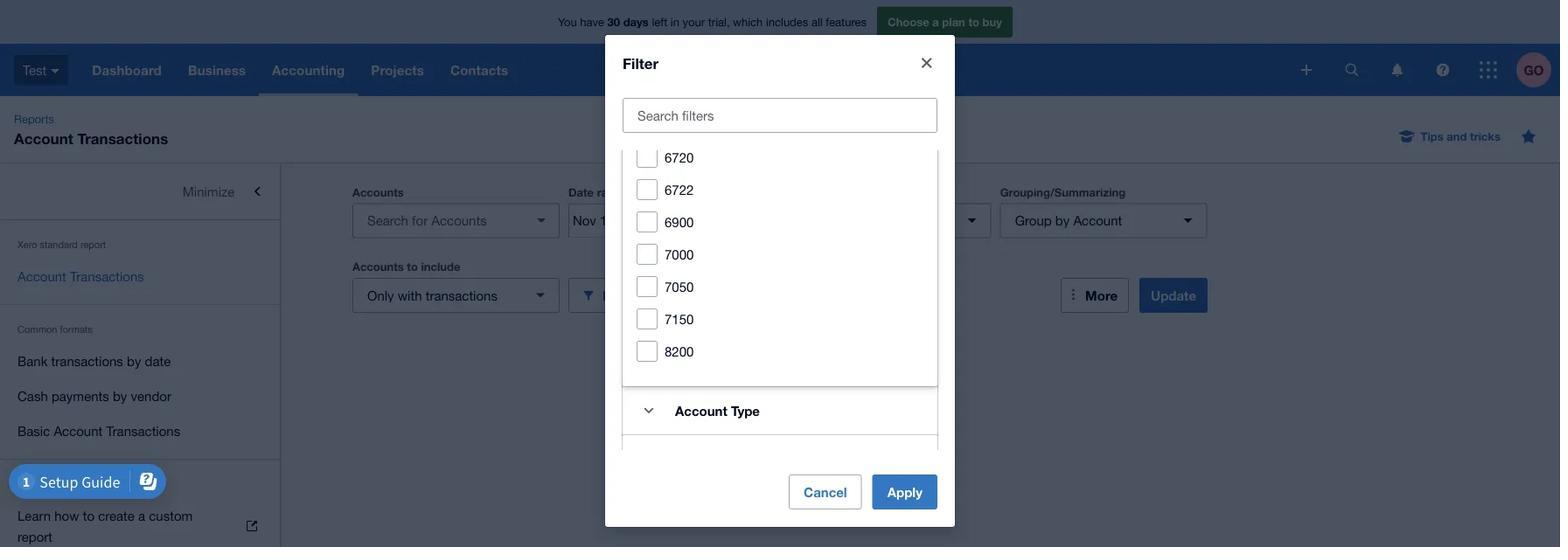 Task type: describe. For each thing, give the bounding box(es) containing it.
which
[[733, 15, 763, 29]]

apply
[[888, 485, 923, 501]]

trial,
[[708, 15, 730, 29]]

reports
[[14, 112, 54, 126]]

only with transactions
[[367, 288, 498, 303]]

plan
[[942, 15, 966, 29]]

go banner
[[0, 0, 1560, 96]]

cash
[[17, 388, 48, 404]]

report inside learn how to create a custom report
[[17, 529, 52, 545]]

filter dialog
[[605, 0, 955, 528]]

reports account transactions
[[14, 112, 168, 147]]

with
[[398, 288, 422, 303]]

a inside go banner
[[933, 15, 939, 29]]

1 horizontal spatial svg image
[[1437, 63, 1450, 77]]

cancel button
[[789, 475, 862, 510]]

tricks
[[1470, 129, 1501, 143]]

basic account transactions
[[17, 423, 180, 439]]

filter button
[[568, 278, 776, 313]]

account inside filter 'dialog'
[[675, 403, 728, 419]]

2 horizontal spatial svg image
[[1392, 63, 1403, 77]]

formats
[[60, 324, 93, 335]]

xero
[[17, 239, 37, 251]]

1 vertical spatial to
[[407, 260, 418, 274]]

you have 30 days left in your trial, which includes all features
[[558, 15, 867, 29]]

choose a plan to buy
[[888, 15, 1002, 29]]

transactions for reports account transactions
[[77, 129, 168, 147]]

group by account
[[1015, 213, 1122, 228]]

navigation inside go banner
[[79, 44, 1289, 96]]

date range this month
[[568, 185, 691, 199]]

tips and tricks
[[1421, 129, 1501, 143]]

svg image inside test popup button
[[51, 69, 60, 73]]

to inside learn how to create a custom report
[[83, 508, 95, 524]]

account inside popup button
[[1074, 213, 1122, 228]]

bank transactions by date
[[17, 353, 171, 369]]

account transactions link
[[0, 259, 280, 294]]

cash payments by vendor
[[17, 388, 171, 404]]

your
[[683, 15, 705, 29]]

you
[[558, 15, 577, 29]]

learn how to create a custom report
[[17, 508, 193, 545]]

create
[[98, 508, 135, 524]]

go
[[1524, 62, 1544, 78]]

learn for learn how to create a custom report
[[17, 508, 51, 524]]

7150
[[665, 311, 694, 327]]

cash payments by vendor link
[[0, 379, 280, 414]]

close image
[[910, 45, 945, 80]]

type
[[731, 403, 760, 419]]

minimize
[[183, 184, 235, 199]]

6720
[[665, 149, 694, 165]]

apply button
[[873, 475, 938, 510]]

payments
[[52, 388, 109, 404]]

cancel
[[804, 485, 847, 501]]

account transactions
[[17, 269, 144, 284]]

bank
[[17, 353, 48, 369]]

more
[[1086, 288, 1118, 304]]

reports link
[[7, 110, 61, 128]]

basic account transactions link
[[0, 414, 280, 449]]

transactions inside bank transactions by date link
[[51, 353, 123, 369]]

only with transactions button
[[353, 278, 560, 313]]

account down "xero"
[[17, 269, 66, 284]]

test
[[23, 62, 47, 78]]

to inside go banner
[[969, 15, 980, 29]]

include
[[421, 260, 461, 274]]

expand image
[[632, 393, 667, 428]]

grouping/summarizing
[[1000, 185, 1126, 199]]

more
[[45, 479, 67, 490]]

buy
[[983, 15, 1002, 29]]

and
[[1447, 129, 1467, 143]]

0 vertical spatial report
[[80, 239, 106, 251]]

30
[[608, 15, 620, 29]]

xero standard report
[[17, 239, 106, 251]]

test button
[[0, 44, 79, 96]]

group by account button
[[1000, 203, 1208, 238]]

account type
[[675, 403, 760, 419]]

range
[[597, 185, 628, 199]]

custom
[[149, 508, 193, 524]]

learn more
[[17, 479, 67, 490]]

1 horizontal spatial svg image
[[1302, 65, 1312, 75]]

accounts for accounts to include
[[353, 260, 404, 274]]



Task type: vqa. For each thing, say whether or not it's contained in the screenshot.
field
no



Task type: locate. For each thing, give the bounding box(es) containing it.
to right how
[[83, 508, 95, 524]]

svg image
[[1392, 63, 1403, 77], [1302, 65, 1312, 75], [51, 69, 60, 73]]

tips
[[1421, 129, 1444, 143]]

2 vertical spatial transactions
[[106, 423, 180, 439]]

learn inside learn how to create a custom report
[[17, 508, 51, 524]]

a
[[933, 15, 939, 29], [138, 508, 145, 524]]

0 horizontal spatial report
[[17, 529, 52, 545]]

features
[[826, 15, 867, 29]]

0 horizontal spatial svg image
[[1346, 63, 1359, 77]]

how
[[54, 508, 79, 524]]

a left plan
[[933, 15, 939, 29]]

includes
[[766, 15, 809, 29]]

filter inside button
[[603, 288, 634, 304]]

by left date
[[127, 353, 141, 369]]

choose
[[888, 15, 930, 29]]

1 vertical spatial accounts
[[353, 260, 404, 274]]

account left "type"
[[675, 403, 728, 419]]

1 vertical spatial a
[[138, 508, 145, 524]]

1 vertical spatial by
[[127, 353, 141, 369]]

bank transactions by date link
[[0, 344, 280, 379]]

update button
[[1140, 278, 1208, 313]]

to left buy
[[969, 15, 980, 29]]

2 horizontal spatial svg image
[[1480, 61, 1498, 79]]

to
[[969, 15, 980, 29], [407, 260, 418, 274], [83, 508, 95, 524]]

0 vertical spatial learn
[[17, 479, 42, 490]]

go button
[[1517, 44, 1560, 96]]

more button
[[1061, 278, 1129, 313]]

filter left 7050
[[603, 288, 634, 304]]

0 horizontal spatial transactions
[[51, 353, 123, 369]]

by inside popup button
[[1056, 213, 1070, 228]]

0 vertical spatial filter
[[623, 54, 659, 72]]

left
[[652, 15, 668, 29]]

account down grouping/summarizing
[[1074, 213, 1122, 228]]

1 vertical spatial learn
[[17, 508, 51, 524]]

learn
[[17, 479, 42, 490], [17, 508, 51, 524]]

0 vertical spatial transactions
[[426, 288, 498, 303]]

filter
[[623, 54, 659, 72], [603, 288, 634, 304]]

1 vertical spatial filter
[[603, 288, 634, 304]]

by
[[1056, 213, 1070, 228], [127, 353, 141, 369], [113, 388, 127, 404]]

month
[[659, 185, 691, 199]]

0 vertical spatial by
[[1056, 213, 1070, 228]]

vendor
[[131, 388, 171, 404]]

only
[[367, 288, 394, 303]]

filter inside 'dialog'
[[623, 54, 659, 72]]

transactions
[[426, 288, 498, 303], [51, 353, 123, 369]]

by for date
[[127, 353, 141, 369]]

transactions inside only with transactions popup button
[[426, 288, 498, 303]]

standard
[[40, 239, 78, 251]]

2 learn from the top
[[17, 508, 51, 524]]

report down learn more
[[17, 529, 52, 545]]

0 horizontal spatial a
[[138, 508, 145, 524]]

1 horizontal spatial transactions
[[426, 288, 498, 303]]

transactions inside 'link'
[[106, 423, 180, 439]]

basic
[[17, 423, 50, 439]]

accounts for accounts
[[353, 185, 404, 199]]

0 horizontal spatial to
[[83, 508, 95, 524]]

minimize button
[[0, 174, 280, 209]]

navigation
[[79, 44, 1289, 96]]

to left the include
[[407, 260, 418, 274]]

1 vertical spatial transactions
[[70, 269, 144, 284]]

transactions
[[77, 129, 168, 147], [70, 269, 144, 284], [106, 423, 180, 439]]

transactions down formats
[[51, 353, 123, 369]]

1 vertical spatial transactions
[[51, 353, 123, 369]]

account down payments
[[54, 423, 103, 439]]

learn how to create a custom report link
[[0, 499, 280, 548]]

accounts to include
[[353, 260, 461, 274]]

7050
[[665, 279, 694, 294]]

account inside 'reports account transactions'
[[14, 129, 73, 147]]

in
[[671, 15, 680, 29]]

2 vertical spatial to
[[83, 508, 95, 524]]

by left vendor
[[113, 388, 127, 404]]

date
[[145, 353, 171, 369]]

learn left more
[[17, 479, 42, 490]]

account
[[14, 129, 73, 147], [1074, 213, 1122, 228], [17, 269, 66, 284], [675, 403, 728, 419], [54, 423, 103, 439]]

transactions down xero standard report
[[70, 269, 144, 284]]

common
[[17, 324, 57, 335]]

account inside 'link'
[[54, 423, 103, 439]]

report up account transactions on the left of page
[[80, 239, 106, 251]]

transactions down the include
[[426, 288, 498, 303]]

Select start date field
[[569, 204, 655, 237]]

account down reports link
[[14, 129, 73, 147]]

1 horizontal spatial a
[[933, 15, 939, 29]]

accounts up 'only'
[[353, 260, 404, 274]]

a right create
[[138, 508, 145, 524]]

1 accounts from the top
[[353, 185, 404, 199]]

7000
[[665, 246, 694, 262]]

2 horizontal spatial to
[[969, 15, 980, 29]]

0 vertical spatial to
[[969, 15, 980, 29]]

0 vertical spatial accounts
[[353, 185, 404, 199]]

Select end date field
[[655, 204, 741, 237]]

1 learn from the top
[[17, 479, 42, 490]]

transactions down cash payments by vendor link
[[106, 423, 180, 439]]

Search filters field
[[624, 99, 937, 132]]

0 vertical spatial a
[[933, 15, 939, 29]]

accounts
[[353, 185, 404, 199], [353, 260, 404, 274]]

filter down the days
[[623, 54, 659, 72]]

report
[[80, 239, 106, 251], [17, 529, 52, 545]]

transactions inside 'reports account transactions'
[[77, 129, 168, 147]]

by for vendor
[[113, 388, 127, 404]]

learn for learn more
[[17, 479, 42, 490]]

1 horizontal spatial to
[[407, 260, 418, 274]]

6900
[[665, 214, 694, 229]]

have
[[580, 15, 604, 29]]

by down grouping/summarizing
[[1056, 213, 1070, 228]]

group
[[1015, 213, 1052, 228]]

0 vertical spatial transactions
[[77, 129, 168, 147]]

all
[[812, 15, 823, 29]]

a inside learn how to create a custom report
[[138, 508, 145, 524]]

update
[[1151, 288, 1197, 304]]

date
[[568, 185, 594, 199]]

learn down learn more
[[17, 508, 51, 524]]

accounts up accounts to include
[[353, 185, 404, 199]]

common formats
[[17, 324, 93, 335]]

8200
[[665, 344, 694, 359]]

2 accounts from the top
[[353, 260, 404, 274]]

1 vertical spatial report
[[17, 529, 52, 545]]

0 horizontal spatial svg image
[[51, 69, 60, 73]]

days
[[623, 15, 649, 29]]

svg image
[[1480, 61, 1498, 79], [1346, 63, 1359, 77], [1437, 63, 1450, 77]]

this
[[635, 185, 656, 199]]

tips and tricks button
[[1390, 122, 1511, 150]]

6722
[[665, 182, 694, 197]]

transactions up minimize button
[[77, 129, 168, 147]]

transactions for basic account transactions
[[106, 423, 180, 439]]

2 vertical spatial by
[[113, 388, 127, 404]]

1 horizontal spatial report
[[80, 239, 106, 251]]



